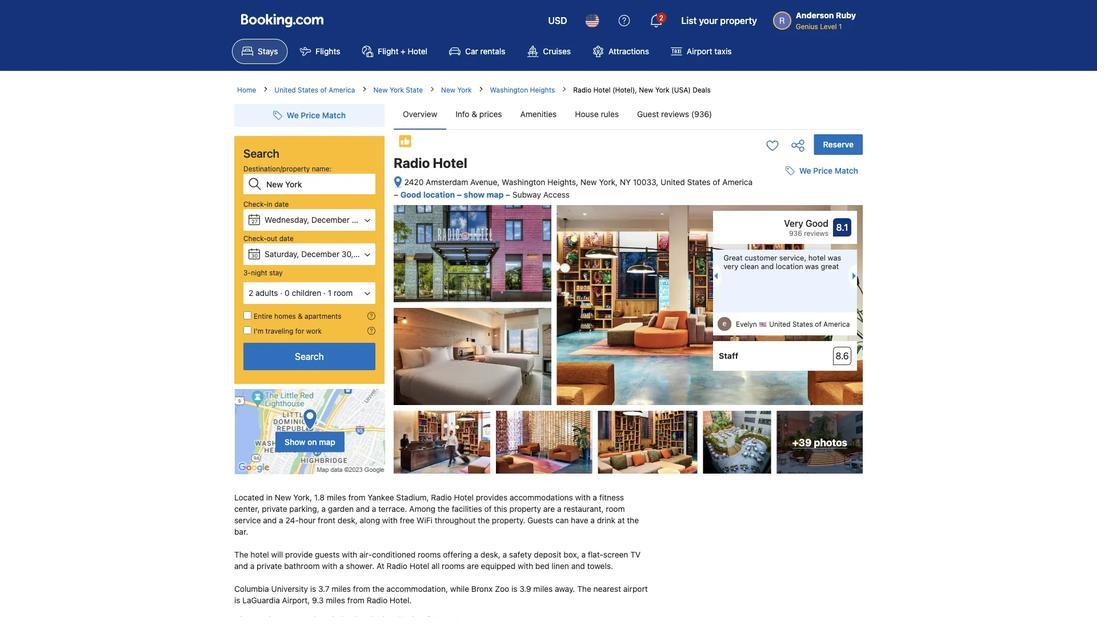 Task type: describe. For each thing, give the bounding box(es) containing it.
a up the can
[[557, 504, 562, 514]]

flights
[[316, 47, 340, 56]]

8.1
[[836, 222, 848, 233]]

radio up 2420
[[394, 155, 430, 171]]

2 horizontal spatial is
[[511, 584, 517, 594]]

children
[[292, 288, 321, 298]]

2 for 2
[[659, 14, 664, 22]]

info & prices
[[456, 109, 502, 119]]

2023 for saturday, december 30, 2023
[[356, 249, 375, 259]]

3.7
[[318, 584, 329, 594]]

staff
[[719, 351, 739, 361]]

search button
[[243, 343, 375, 370]]

washington heights
[[490, 86, 555, 94]]

avenue,
[[470, 177, 500, 187]]

all
[[432, 562, 440, 571]]

washington inside 2420 amsterdam avenue, washington heights, new york, ny 10033, united states of america – good location – show map – subway access
[[502, 177, 545, 187]]

amenities
[[520, 109, 557, 119]]

1 horizontal spatial desk,
[[481, 550, 501, 560]]

rules
[[601, 109, 619, 119]]

bar.
[[234, 527, 248, 537]]

guest reviews (936)
[[637, 109, 712, 119]]

1 vertical spatial private
[[257, 562, 282, 571]]

hotel inside great customer service, hotel was very clean and location was great
[[809, 253, 826, 262]]

property inside located in new york, 1.8 miles from yankee stadium, radio hotel provides accommodations with a fitness center, private parking, a garden and a terrace. among the facilities of this property are a restaurant, room service and a 24-hour front desk, along with free wifi throughout the property. guests can have a drink at the bar. the hotel will provide guests with air-conditioned rooms offering a desk, a safety deposit box, a flat-screen tv and a private bathroom with a shower. at radio hotel all rooms are equipped with bed linen and towels. columbia university is 3.7 miles from the accommodation, while bronx zoo is 3.9 miles away. the nearest airport is laguardia airport, 9.3 miles from radio hotel.
[[510, 504, 541, 514]]

accommodation,
[[387, 584, 448, 594]]

your
[[699, 15, 718, 26]]

we price match for we price match dropdown button inside the search section
[[287, 111, 346, 120]]

2 vertical spatial america
[[824, 320, 850, 328]]

click to open map view image
[[394, 176, 402, 189]]

0 vertical spatial desk,
[[338, 516, 358, 525]]

a left flat-
[[582, 550, 586, 560]]

rated very good element
[[719, 217, 829, 230]]

amenities link
[[511, 99, 566, 129]]

rentals
[[480, 47, 505, 56]]

a down guests at the left bottom of the page
[[340, 562, 344, 571]]

miles right 3.9
[[533, 584, 553, 594]]

nearest
[[594, 584, 621, 594]]

936
[[789, 229, 802, 237]]

1 vertical spatial we price match button
[[781, 161, 863, 181]]

check-in date
[[243, 200, 289, 208]]

new york state link
[[373, 85, 423, 95]]

hotel up amsterdam
[[433, 155, 467, 171]]

bathroom
[[284, 562, 320, 571]]

attractions link
[[583, 39, 659, 64]]

10033,
[[633, 177, 659, 187]]

states inside 2420 amsterdam avenue, washington heights, new york, ny 10033, united states of america – good location – show map – subway access
[[687, 177, 711, 187]]

stadium,
[[396, 493, 429, 502]]

car rentals link
[[440, 39, 515, 64]]

2 adults · 0 children · 1 room button
[[243, 282, 375, 304]]

show on map
[[285, 437, 335, 447]]

washington heights link
[[490, 85, 555, 95]]

drink
[[597, 516, 616, 525]]

with up restaurant,
[[575, 493, 591, 502]]

wednesday, december 27, 2023
[[265, 215, 384, 225]]

miles down 3.7
[[326, 596, 345, 605]]

in for located
[[266, 493, 273, 502]]

previous image
[[711, 273, 718, 280]]

usd button
[[541, 7, 574, 34]]

can
[[556, 516, 569, 525]]

hotel.
[[390, 596, 412, 605]]

a up columbia at left
[[250, 562, 255, 571]]

if you select this option, we'll show you popular business travel features like breakfast, wifi and free parking. image
[[367, 327, 375, 335]]

apartments
[[305, 312, 342, 320]]

radio left hotel. at the bottom left of the page
[[367, 596, 388, 605]]

radio up house
[[573, 86, 592, 94]]

radio down conditioned on the bottom of the page
[[387, 562, 408, 571]]

deposit
[[534, 550, 562, 560]]

room inside button
[[334, 288, 353, 298]]

valign  initial image
[[398, 134, 412, 148]]

provides
[[476, 493, 508, 502]]

the up the throughout
[[438, 504, 450, 514]]

traveling
[[266, 327, 293, 335]]

offering
[[443, 550, 472, 560]]

new right (hotel),
[[639, 86, 653, 94]]

booking.com image
[[241, 14, 323, 27]]

hotel right +
[[408, 47, 428, 56]]

towels.
[[587, 562, 613, 571]]

radio hotel
[[394, 155, 467, 171]]

and inside great customer service, hotel was very clean and location was great
[[761, 262, 774, 271]]

1 vertical spatial the
[[577, 584, 591, 594]]

home link
[[237, 85, 256, 95]]

0 horizontal spatial was
[[805, 262, 819, 271]]

+39
[[792, 436, 812, 448]]

level
[[820, 22, 837, 30]]

zoo
[[495, 584, 509, 594]]

3.9
[[520, 584, 531, 594]]

radio up among
[[431, 493, 452, 502]]

genius
[[796, 22, 818, 30]]

in for check-
[[267, 200, 273, 208]]

a up front
[[321, 504, 326, 514]]

with down terrace.
[[382, 516, 398, 525]]

america inside 2420 amsterdam avenue, washington heights, new york, ny 10033, united states of america – good location – show map – subway access
[[722, 177, 753, 187]]

a left 24-
[[279, 516, 283, 525]]

this
[[494, 504, 507, 514]]

university
[[271, 584, 308, 594]]

+39 photos
[[792, 436, 848, 448]]

wifi
[[417, 516, 433, 525]]

a right have
[[591, 516, 595, 525]]

yankee
[[368, 493, 394, 502]]

search inside button
[[295, 351, 324, 362]]

homes
[[274, 312, 296, 320]]

list your property link
[[675, 7, 764, 34]]

reviews inside the very good 936 reviews
[[804, 229, 829, 237]]

on
[[307, 437, 317, 447]]

airport
[[623, 584, 648, 594]]

among
[[409, 504, 435, 514]]

with down 'safety'
[[518, 562, 533, 571]]

home
[[237, 86, 256, 94]]

wednesday,
[[265, 215, 309, 225]]

the down facilities
[[478, 516, 490, 525]]

a up equipped
[[503, 550, 507, 560]]

2 vertical spatial from
[[347, 596, 365, 605]]

for
[[295, 327, 304, 335]]

great
[[821, 262, 839, 271]]

new inside new york state 'link'
[[373, 86, 388, 94]]

we'll show you stays where you can have the entire place to yourself image
[[367, 312, 375, 320]]

list
[[682, 15, 697, 26]]

york, inside located in new york, 1.8 miles from yankee stadium, radio hotel provides accommodations with a fitness center, private parking, a garden and a terrace. among the facilities of this property are a restaurant, room service and a 24-hour front desk, along with free wifi throughout the property. guests can have a drink at the bar. the hotel will provide guests with air-conditioned rooms offering a desk, a safety deposit box, a flat-screen tv and a private bathroom with a shower. at radio hotel all rooms are equipped with bed linen and towels. columbia university is 3.7 miles from the accommodation, while bronx zoo is 3.9 miles away. the nearest airport is laguardia airport, 9.3 miles from radio hotel.
[[293, 493, 312, 502]]

miles right 3.7
[[332, 584, 351, 594]]

united states of america link
[[274, 85, 355, 95]]

at
[[377, 562, 385, 571]]

date for check-in date
[[274, 200, 289, 208]]

0 vertical spatial from
[[348, 493, 366, 502]]

map inside search section
[[319, 437, 335, 447]]

guest
[[637, 109, 659, 119]]

1 inside anderson ruby genius level 1
[[839, 22, 842, 30]]

2 horizontal spatial united
[[769, 320, 791, 328]]

december for wednesday,
[[311, 215, 350, 225]]

columbia
[[234, 584, 269, 594]]

we price match button inside search section
[[269, 105, 350, 126]]

a up restaurant,
[[593, 493, 597, 502]]

1 · from the left
[[280, 288, 282, 298]]

the right "at"
[[627, 516, 639, 525]]

1 horizontal spatial rooms
[[442, 562, 465, 571]]

30
[[251, 253, 258, 259]]

map inside 2420 amsterdam avenue, washington heights, new york, ny 10033, united states of america – good location – show map – subway access
[[487, 190, 504, 199]]

shower.
[[346, 562, 374, 571]]

hotel inside located in new york, 1.8 miles from yankee stadium, radio hotel provides accommodations with a fitness center, private parking, a garden and a terrace. among the facilities of this property are a restaurant, room service and a 24-hour front desk, along with free wifi throughout the property. guests can have a drink at the bar. the hotel will provide guests with air-conditioned rooms offering a desk, a safety deposit box, a flat-screen tv and a private bathroom with a shower. at radio hotel all rooms are equipped with bed linen and towels. columbia university is 3.7 miles from the accommodation, while bronx zoo is 3.9 miles away. the nearest airport is laguardia airport, 9.3 miles from radio hotel.
[[251, 550, 269, 560]]

the down 'at'
[[372, 584, 384, 594]]

we'll show you stays where you can have the entire place to yourself image
[[367, 312, 375, 320]]

located
[[234, 493, 264, 502]]

destination/property
[[243, 165, 310, 173]]

hour
[[299, 516, 316, 525]]

located in new york, 1.8 miles from yankee stadium, radio hotel provides accommodations with a fitness center, private parking, a garden and a terrace. among the facilities of this property are a restaurant, room service and a 24-hour front desk, along with free wifi throughout the property. guests can have a drink at the bar. the hotel will provide guests with air-conditioned rooms offering a desk, a safety deposit box, a flat-screen tv and a private bathroom with a shower. at radio hotel all rooms are equipped with bed linen and towels. columbia university is 3.7 miles from the accommodation, while bronx zoo is 3.9 miles away. the nearest airport is laguardia airport, 9.3 miles from radio hotel.
[[234, 493, 650, 605]]

1 horizontal spatial united states of america
[[769, 320, 850, 328]]

attractions
[[609, 47, 649, 56]]

flight + hotel link
[[352, 39, 437, 64]]

2023 for wednesday, december 27, 2023
[[365, 215, 384, 225]]

away.
[[555, 584, 575, 594]]

and up 'along'
[[356, 504, 370, 514]]

saturday,
[[265, 249, 299, 259]]

house rules
[[575, 109, 619, 119]]

hotel left all
[[410, 562, 429, 571]]

facilities
[[452, 504, 482, 514]]

0 horizontal spatial the
[[234, 550, 248, 560]]

2420
[[404, 177, 424, 187]]

have
[[571, 516, 588, 525]]

2 horizontal spatial states
[[793, 320, 813, 328]]

a up 'along'
[[372, 504, 376, 514]]

0 horizontal spatial rooms
[[418, 550, 441, 560]]

2 · from the left
[[324, 288, 326, 298]]

provide
[[285, 550, 313, 560]]

garden
[[328, 504, 354, 514]]

1 – from the left
[[394, 190, 398, 199]]



Task type: vqa. For each thing, say whether or not it's contained in the screenshot.
+39
yes



Task type: locate. For each thing, give the bounding box(es) containing it.
screen
[[603, 550, 628, 560]]

1 vertical spatial property
[[510, 504, 541, 514]]

desk, down garden
[[338, 516, 358, 525]]

(hotel),
[[613, 86, 637, 94]]

1 horizontal spatial was
[[828, 253, 841, 262]]

throughout
[[435, 516, 476, 525]]

york
[[390, 86, 404, 94], [457, 86, 472, 94], [655, 86, 670, 94]]

we down united states of america 'link' on the left of page
[[287, 111, 299, 120]]

1 vertical spatial map
[[319, 437, 335, 447]]

we for bottommost we price match dropdown button
[[799, 166, 811, 176]]

we price match button down united states of america 'link' on the left of page
[[269, 105, 350, 126]]

1 right children
[[328, 288, 332, 298]]

customer
[[745, 253, 777, 262]]

price for we price match dropdown button inside the search section
[[301, 111, 320, 120]]

search section
[[230, 95, 389, 475]]

reviews
[[661, 109, 689, 119], [804, 229, 829, 237]]

rooms
[[418, 550, 441, 560], [442, 562, 465, 571]]

york inside 'link'
[[390, 86, 404, 94]]

price down reserve button
[[813, 166, 833, 176]]

2 inside button
[[249, 288, 253, 298]]

stays link
[[232, 39, 288, 64]]

anderson ruby genius level 1
[[796, 11, 856, 30]]

0 horizontal spatial &
[[298, 312, 303, 320]]

0 horizontal spatial are
[[467, 562, 479, 571]]

map right on
[[319, 437, 335, 447]]

new inside new york "link"
[[441, 86, 456, 94]]

good inside 2420 amsterdam avenue, washington heights, new york, ny 10033, united states of america – good location – show map – subway access
[[401, 190, 421, 199]]

0 vertical spatial location
[[423, 190, 455, 199]]

heights
[[530, 86, 555, 94]]

york for new york
[[457, 86, 472, 94]]

december for saturday,
[[301, 249, 340, 259]]

airport,
[[282, 596, 310, 605]]

equipped
[[481, 562, 516, 571]]

0 horizontal spatial york,
[[293, 493, 312, 502]]

we price match button
[[269, 105, 350, 126], [781, 161, 863, 181]]

0 horizontal spatial we price match button
[[269, 105, 350, 126]]

we
[[287, 111, 299, 120], [799, 166, 811, 176]]

1 horizontal spatial &
[[472, 109, 477, 119]]

1 vertical spatial good
[[806, 218, 829, 229]]

states right evelyn
[[793, 320, 813, 328]]

3-night stay
[[243, 269, 283, 277]]

1 vertical spatial &
[[298, 312, 303, 320]]

stays
[[258, 47, 278, 56]]

3 – from the left
[[506, 190, 510, 199]]

1 york from the left
[[390, 86, 404, 94]]

and down box,
[[571, 562, 585, 571]]

good inside the very good 936 reviews
[[806, 218, 829, 229]]

york, up parking,
[[293, 493, 312, 502]]

date for check-out date
[[279, 234, 294, 242]]

0 horizontal spatial 2
[[249, 288, 253, 298]]

room up apartments
[[334, 288, 353, 298]]

1 vertical spatial 2023
[[356, 249, 375, 259]]

0 horizontal spatial search
[[243, 146, 279, 160]]

2 check- from the top
[[243, 234, 267, 242]]

1 horizontal spatial reviews
[[804, 229, 829, 237]]

0 vertical spatial united
[[274, 86, 296, 94]]

0 vertical spatial 2023
[[365, 215, 384, 225]]

flat-
[[588, 550, 603, 560]]

room inside located in new york, 1.8 miles from yankee stadium, radio hotel provides accommodations with a fitness center, private parking, a garden and a terrace. among the facilities of this property are a restaurant, room service and a 24-hour front desk, along with free wifi throughout the property. guests can have a drink at the bar. the hotel will provide guests with air-conditioned rooms offering a desk, a safety deposit box, a flat-screen tv and a private bathroom with a shower. at radio hotel all rooms are equipped with bed linen and towels. columbia university is 3.7 miles from the accommodation, while bronx zoo is 3.9 miles away. the nearest airport is laguardia airport, 9.3 miles from radio hotel.
[[606, 504, 625, 514]]

america up the rated very good element on the top right
[[722, 177, 753, 187]]

1 inside button
[[328, 288, 332, 298]]

radio
[[573, 86, 592, 94], [394, 155, 430, 171], [431, 493, 452, 502], [387, 562, 408, 571], [367, 596, 388, 605]]

2 horizontal spatial america
[[824, 320, 850, 328]]

state
[[406, 86, 423, 94]]

with
[[575, 493, 591, 502], [382, 516, 398, 525], [342, 550, 357, 560], [322, 562, 337, 571], [518, 562, 533, 571]]

a right offering
[[474, 550, 478, 560]]

1 vertical spatial check-
[[243, 234, 267, 242]]

deals
[[693, 86, 711, 94]]

york,
[[599, 177, 618, 187], [293, 493, 312, 502]]

· right children
[[324, 288, 326, 298]]

entire homes & apartments
[[254, 312, 342, 320]]

states
[[298, 86, 318, 94], [687, 177, 711, 187], [793, 320, 813, 328]]

service,
[[779, 253, 807, 262]]

0 vertical spatial check-
[[243, 200, 267, 208]]

hotel up facilities
[[454, 493, 474, 502]]

hotel up great
[[809, 253, 826, 262]]

the down bar.
[[234, 550, 248, 560]]

york up info
[[457, 86, 472, 94]]

0 horizontal spatial price
[[301, 111, 320, 120]]

0 vertical spatial the
[[234, 550, 248, 560]]

rooms up all
[[418, 550, 441, 560]]

free
[[400, 516, 414, 525]]

2 left 'adults' at the top of the page
[[249, 288, 253, 298]]

service
[[234, 516, 261, 525]]

30,
[[342, 249, 354, 259]]

new inside located in new york, 1.8 miles from yankee stadium, radio hotel provides accommodations with a fitness center, private parking, a garden and a terrace. among the facilities of this property are a restaurant, room service and a 24-hour front desk, along with free wifi throughout the property. guests can have a drink at the bar. the hotel will provide guests with air-conditioned rooms offering a desk, a safety deposit box, a flat-screen tv and a private bathroom with a shower. at radio hotel all rooms are equipped with bed linen and towels. columbia university is 3.7 miles from the accommodation, while bronx zoo is 3.9 miles away. the nearest airport is laguardia airport, 9.3 miles from radio hotel.
[[275, 493, 291, 502]]

date up the wednesday,
[[274, 200, 289, 208]]

1 vertical spatial price
[[813, 166, 833, 176]]

0 horizontal spatial property
[[510, 504, 541, 514]]

check- for in
[[243, 200, 267, 208]]

very good 936 reviews
[[784, 218, 829, 237]]

subway
[[512, 190, 541, 199]]

match inside search section
[[322, 111, 346, 120]]

good location – show map button
[[401, 190, 506, 199]]

scored 8.1 element
[[833, 218, 852, 237]]

price for bottommost we price match dropdown button
[[813, 166, 833, 176]]

america up 'scored 8.6' element
[[824, 320, 850, 328]]

along
[[360, 516, 380, 525]]

1 horizontal spatial we
[[799, 166, 811, 176]]

scored 8.6 element
[[833, 347, 852, 365]]

the
[[438, 504, 450, 514], [478, 516, 490, 525], [627, 516, 639, 525], [372, 584, 384, 594]]

1 vertical spatial united
[[661, 177, 685, 187]]

york for new york state
[[390, 86, 404, 94]]

1 vertical spatial reviews
[[804, 229, 829, 237]]

washington up prices on the left of page
[[490, 86, 528, 94]]

hotel left (hotel),
[[593, 86, 611, 94]]

1 vertical spatial united states of america
[[769, 320, 850, 328]]

1 horizontal spatial map
[[487, 190, 504, 199]]

1 horizontal spatial room
[[606, 504, 625, 514]]

2 horizontal spatial york
[[655, 86, 670, 94]]

1 vertical spatial states
[[687, 177, 711, 187]]

0 horizontal spatial we
[[287, 111, 299, 120]]

air-
[[360, 550, 372, 560]]

york, left 'ny'
[[599, 177, 618, 187]]

0 horizontal spatial 1
[[328, 288, 332, 298]]

1 vertical spatial are
[[467, 562, 479, 571]]

1 horizontal spatial york
[[457, 86, 472, 94]]

1 vertical spatial washington
[[502, 177, 545, 187]]

9.3
[[312, 596, 324, 605]]

we up very
[[799, 166, 811, 176]]

we price match inside search section
[[287, 111, 346, 120]]

date
[[274, 200, 289, 208], [279, 234, 294, 242]]

flights link
[[290, 39, 350, 64]]

private up 24-
[[262, 504, 287, 514]]

1 horizontal spatial match
[[835, 166, 858, 176]]

good down 2420
[[401, 190, 421, 199]]

radio hotel (hotel), new york (usa) deals link
[[573, 86, 711, 94]]

0 vertical spatial america
[[329, 86, 355, 94]]

airport
[[687, 47, 712, 56]]

center,
[[234, 504, 260, 514]]

property right your
[[720, 15, 757, 26]]

2023 right 27,
[[365, 215, 384, 225]]

new left state
[[373, 86, 388, 94]]

america down flights
[[329, 86, 355, 94]]

location inside 2420 amsterdam avenue, washington heights, new york, ny 10033, united states of america – good location – show map – subway access
[[423, 190, 455, 199]]

0 vertical spatial we price match button
[[269, 105, 350, 126]]

reviews right 936
[[804, 229, 829, 237]]

1 vertical spatial rooms
[[442, 562, 465, 571]]

miles up garden
[[327, 493, 346, 502]]

1 vertical spatial we price match
[[799, 166, 858, 176]]

1 horizontal spatial good
[[806, 218, 829, 229]]

is left 3.9
[[511, 584, 517, 594]]

united states of america down 'flights' link on the left
[[274, 86, 355, 94]]

0 vertical spatial we price match
[[287, 111, 346, 120]]

new inside 2420 amsterdam avenue, washington heights, new york, ny 10033, united states of america – good location – show map – subway access
[[581, 177, 597, 187]]

america inside 'link'
[[329, 86, 355, 94]]

united right 10033,
[[661, 177, 685, 187]]

match
[[322, 111, 346, 120], [835, 166, 858, 176]]

is left 3.7
[[310, 584, 316, 594]]

a
[[593, 493, 597, 502], [321, 504, 326, 514], [372, 504, 376, 514], [557, 504, 562, 514], [279, 516, 283, 525], [591, 516, 595, 525], [474, 550, 478, 560], [503, 550, 507, 560], [582, 550, 586, 560], [250, 562, 255, 571], [340, 562, 344, 571]]

we for we price match dropdown button inside the search section
[[287, 111, 299, 120]]

1 horizontal spatial property
[[720, 15, 757, 26]]

1.8
[[314, 493, 325, 502]]

1 vertical spatial from
[[353, 584, 370, 594]]

price down united states of america 'link' on the left of page
[[301, 111, 320, 120]]

1 horizontal spatial we price match
[[799, 166, 858, 176]]

we price match for bottommost we price match dropdown button
[[799, 166, 858, 176]]

0 vertical spatial match
[[322, 111, 346, 120]]

out
[[267, 234, 277, 242]]

2 inside dropdown button
[[659, 14, 664, 22]]

24-
[[285, 516, 299, 525]]

0 vertical spatial united states of america
[[274, 86, 355, 94]]

0 vertical spatial search
[[243, 146, 279, 160]]

0 vertical spatial are
[[543, 504, 555, 514]]

price inside search section
[[301, 111, 320, 120]]

1 horizontal spatial united
[[661, 177, 685, 187]]

map
[[487, 190, 504, 199], [319, 437, 335, 447]]

1 vertical spatial location
[[776, 262, 803, 271]]

your account menu anderson ruby genius level 1 element
[[773, 5, 861, 31]]

safety
[[509, 550, 532, 560]]

room
[[334, 288, 353, 298], [606, 504, 625, 514]]

0 horizontal spatial match
[[322, 111, 346, 120]]

0 vertical spatial property
[[720, 15, 757, 26]]

· left 0
[[280, 288, 282, 298]]

2 – from the left
[[457, 190, 462, 199]]

1 vertical spatial match
[[835, 166, 858, 176]]

photos
[[814, 436, 848, 448]]

1 horizontal spatial 1
[[839, 22, 842, 30]]

2 vertical spatial united
[[769, 320, 791, 328]]

we inside search section
[[287, 111, 299, 120]]

match down reserve button
[[835, 166, 858, 176]]

0 horizontal spatial good
[[401, 190, 421, 199]]

2 york from the left
[[457, 86, 472, 94]]

new right heights,
[[581, 177, 597, 187]]

1 horizontal spatial location
[[776, 262, 803, 271]]

new right state
[[441, 86, 456, 94]]

and left 24-
[[263, 516, 277, 525]]

location inside great customer service, hotel was very clean and location was great
[[776, 262, 803, 271]]

in inside located in new york, 1.8 miles from yankee stadium, radio hotel provides accommodations with a fitness center, private parking, a garden and a terrace. among the facilities of this property are a restaurant, room service and a 24-hour front desk, along with free wifi throughout the property. guests can have a drink at the bar. the hotel will provide guests with air-conditioned rooms offering a desk, a safety deposit box, a flat-screen tv and a private bathroom with a shower. at radio hotel all rooms are equipped with bed linen and towels. columbia university is 3.7 miles from the accommodation, while bronx zoo is 3.9 miles away. the nearest airport is laguardia airport, 9.3 miles from radio hotel.
[[266, 493, 273, 502]]

check- for out
[[243, 234, 267, 242]]

0 horizontal spatial reviews
[[661, 109, 689, 119]]

& inside search section
[[298, 312, 303, 320]]

check-out date
[[243, 234, 294, 242]]

very
[[784, 218, 803, 229]]

next image
[[853, 273, 860, 280]]

1 horizontal spatial price
[[813, 166, 833, 176]]

property up guests
[[510, 504, 541, 514]]

price
[[301, 111, 320, 120], [813, 166, 833, 176]]

of inside 'link'
[[320, 86, 327, 94]]

2 button
[[643, 7, 670, 34]]

in right 'located'
[[266, 493, 273, 502]]

– down click to open map view image
[[394, 190, 398, 199]]

0 vertical spatial reviews
[[661, 109, 689, 119]]

states inside 'link'
[[298, 86, 318, 94]]

cruises
[[543, 47, 571, 56]]

0 vertical spatial rooms
[[418, 550, 441, 560]]

0 vertical spatial 1
[[839, 22, 842, 30]]

york inside "link"
[[457, 86, 472, 94]]

1 horizontal spatial is
[[310, 584, 316, 594]]

december left 27,
[[311, 215, 350, 225]]

states right 10033,
[[687, 177, 711, 187]]

8.6
[[836, 351, 849, 362]]

new up parking,
[[275, 493, 291, 502]]

0 vertical spatial states
[[298, 86, 318, 94]]

& right info
[[472, 109, 477, 119]]

bed
[[535, 562, 550, 571]]

2 for 2 adults · 0 children · 1 room
[[249, 288, 253, 298]]

info & prices link
[[446, 99, 511, 129]]

hotel
[[809, 253, 826, 262], [251, 550, 269, 560]]

0 vertical spatial private
[[262, 504, 287, 514]]

Where are you going? field
[[262, 174, 375, 194]]

airport taxis
[[687, 47, 732, 56]]

0 horizontal spatial america
[[329, 86, 355, 94]]

2 left "list"
[[659, 14, 664, 22]]

1 vertical spatial 1
[[328, 288, 332, 298]]

date right out
[[279, 234, 294, 242]]

0 horizontal spatial is
[[234, 596, 240, 605]]

– left show
[[457, 190, 462, 199]]

united right home link
[[274, 86, 296, 94]]

– left subway
[[506, 190, 510, 199]]

0 vertical spatial washington
[[490, 86, 528, 94]]

guest reviews (936) link
[[628, 99, 721, 129]]

–
[[394, 190, 398, 199], [457, 190, 462, 199], [506, 190, 510, 199]]

and up columbia at left
[[234, 562, 248, 571]]

property
[[720, 15, 757, 26], [510, 504, 541, 514]]

map down avenue,
[[487, 190, 504, 199]]

0 vertical spatial hotel
[[809, 253, 826, 262]]

3-
[[243, 269, 251, 277]]

is
[[310, 584, 316, 594], [511, 584, 517, 594], [234, 596, 240, 605]]

0 horizontal spatial map
[[319, 437, 335, 447]]

we price match button down reserve button
[[781, 161, 863, 181]]

0 vertical spatial &
[[472, 109, 477, 119]]

access
[[543, 190, 570, 199]]

december left 30,
[[301, 249, 340, 259]]

new york link
[[441, 85, 472, 95]]

0 horizontal spatial york
[[390, 86, 404, 94]]

states down 'flights' link on the left
[[298, 86, 318, 94]]

of inside located in new york, 1.8 miles from yankee stadium, radio hotel provides accommodations with a fitness center, private parking, a garden and a terrace. among the facilities of this property are a restaurant, room service and a 24-hour front desk, along with free wifi throughout the property. guests can have a drink at the bar. the hotel will provide guests with air-conditioned rooms offering a desk, a safety deposit box, a flat-screen tv and a private bathroom with a shower. at radio hotel all rooms are equipped with bed linen and towels. columbia university is 3.7 miles from the accommodation, while bronx zoo is 3.9 miles away. the nearest airport is laguardia airport, 9.3 miles from radio hotel.
[[484, 504, 492, 514]]

united inside 2420 amsterdam avenue, washington heights, new york, ny 10033, united states of america – good location – show map – subway access
[[661, 177, 685, 187]]

was up great
[[828, 253, 841, 262]]

the right away.
[[577, 584, 591, 594]]

ny
[[620, 177, 631, 187]]

0 horizontal spatial hotel
[[251, 550, 269, 560]]

1 vertical spatial we
[[799, 166, 811, 176]]

0 vertical spatial room
[[334, 288, 353, 298]]

check- up 27
[[243, 200, 267, 208]]

& up for in the left bottom of the page
[[298, 312, 303, 320]]

york, inside 2420 amsterdam avenue, washington heights, new york, ny 10033, united states of america – good location – show map – subway access
[[599, 177, 618, 187]]

1 vertical spatial york,
[[293, 493, 312, 502]]

good right very
[[806, 218, 829, 229]]

entire
[[254, 312, 272, 320]]

search down 'work' on the left bottom of the page
[[295, 351, 324, 362]]

is down columbia at left
[[234, 596, 240, 605]]

united right evelyn
[[769, 320, 791, 328]]

in up the wednesday,
[[267, 200, 273, 208]]

2 horizontal spatial –
[[506, 190, 510, 199]]

tv
[[630, 550, 641, 560]]

1 right level
[[839, 22, 842, 30]]

match down united states of america 'link' on the left of page
[[322, 111, 346, 120]]

rooms down offering
[[442, 562, 465, 571]]

with down guests at the left bottom of the page
[[322, 562, 337, 571]]

0 horizontal spatial room
[[334, 288, 353, 298]]

location down amsterdam
[[423, 190, 455, 199]]

0 horizontal spatial location
[[423, 190, 455, 199]]

1 horizontal spatial ·
[[324, 288, 326, 298]]

0 horizontal spatial states
[[298, 86, 318, 94]]

new
[[373, 86, 388, 94], [441, 86, 456, 94], [639, 86, 653, 94], [581, 177, 597, 187], [275, 493, 291, 502]]

usd
[[548, 15, 567, 26]]

if you select this option, we'll show you popular business travel features like breakfast, wifi and free parking. image
[[367, 327, 375, 335]]

1 check- from the top
[[243, 200, 267, 208]]

0 horizontal spatial ·
[[280, 288, 282, 298]]

room down fitness
[[606, 504, 625, 514]]

and down customer
[[761, 262, 774, 271]]

1 horizontal spatial hotel
[[809, 253, 826, 262]]

in inside search section
[[267, 200, 273, 208]]

1 horizontal spatial america
[[722, 177, 753, 187]]

1 horizontal spatial 2
[[659, 14, 664, 22]]

united inside 'link'
[[274, 86, 296, 94]]

of inside 2420 amsterdam avenue, washington heights, new york, ny 10033, united states of america – good location – show map – subway access
[[713, 177, 720, 187]]

ruby
[[836, 11, 856, 20]]

with up shower.
[[342, 550, 357, 560]]

3 york from the left
[[655, 86, 670, 94]]

search up destination/property
[[243, 146, 279, 160]]

2023 right 30,
[[356, 249, 375, 259]]

anderson
[[796, 11, 834, 20]]

1 vertical spatial 2
[[249, 288, 253, 298]]

info
[[456, 109, 470, 119]]

1 horizontal spatial states
[[687, 177, 711, 187]]

·
[[280, 288, 282, 298], [324, 288, 326, 298]]

desk, up equipped
[[481, 550, 501, 560]]



